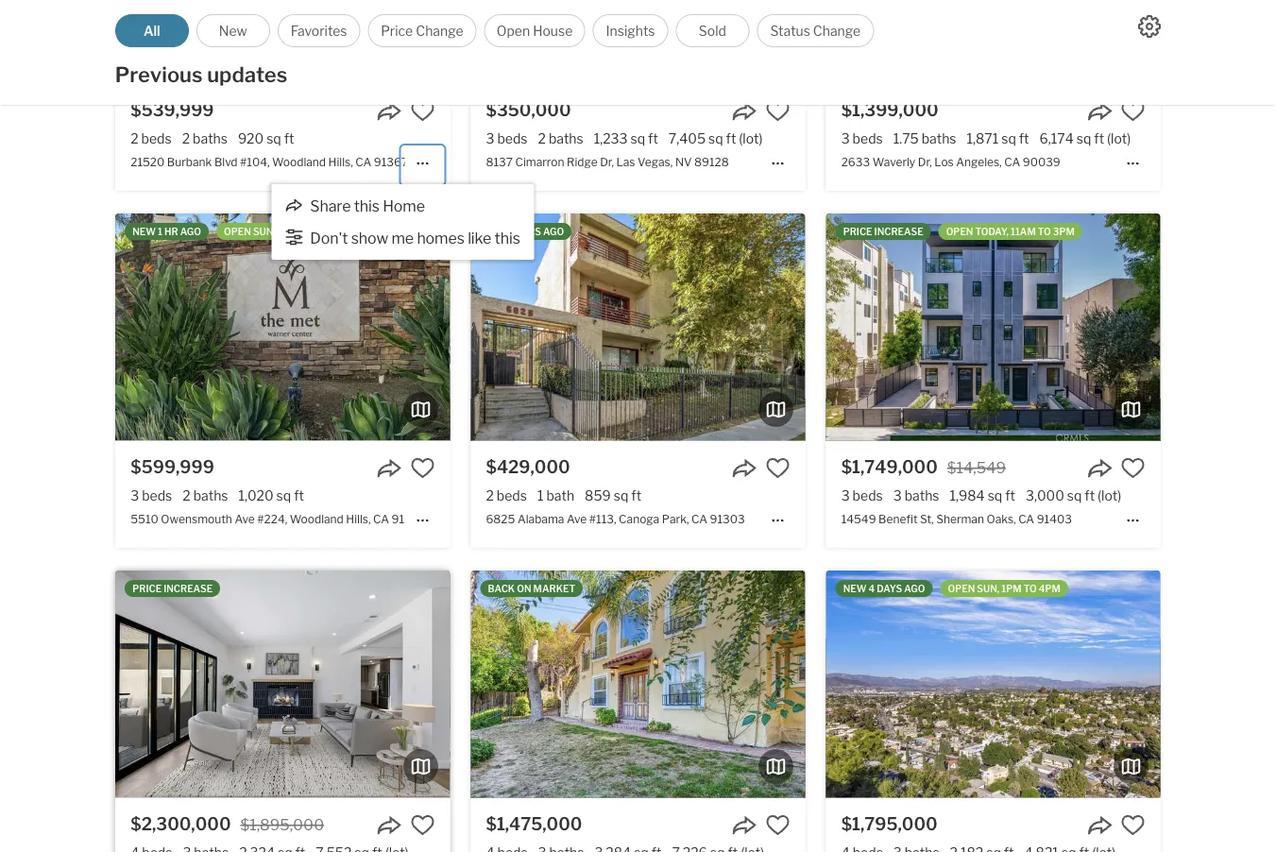 Task type: describe. For each thing, give the bounding box(es) containing it.
baths for $539,999
[[193, 131, 228, 147]]

1,233
[[594, 131, 628, 147]]

option group containing all
[[115, 14, 875, 47]]

favorite button checkbox for $539,999
[[410, 99, 435, 124]]

$2,300,000
[[131, 814, 231, 835]]

7,405
[[669, 131, 706, 147]]

Favorites radio
[[278, 14, 360, 47]]

on
[[517, 583, 532, 594]]

3,000 sq ft (lot)
[[1026, 488, 1122, 504]]

favorite button checkbox for $1,795,000
[[1122, 813, 1146, 838]]

sq for $1,749,000
[[988, 488, 1003, 504]]

favorite button image for $599,999
[[410, 456, 435, 481]]

New radio
[[196, 14, 270, 47]]

2 photo of 5510 owensmouth ave #224, woodland hills, ca 91367 image from the left
[[450, 214, 785, 441]]

$429,000
[[486, 457, 571, 478]]

favorite button image for $1,749,000
[[1122, 456, 1146, 481]]

don't show me homes like this button
[[285, 229, 521, 247]]

sun, for $1,795,000
[[978, 583, 1000, 594]]

open for $1,749,000
[[947, 226, 974, 237]]

new for $1,795,000
[[844, 583, 867, 594]]

ft up "89128"
[[726, 131, 737, 147]]

baths for $599,999
[[193, 488, 228, 504]]

share this home button
[[285, 197, 426, 215]]

baths for $1,399,000
[[922, 131, 957, 147]]

$2,300,000 $1,895,000
[[131, 814, 324, 835]]

las
[[617, 155, 636, 169]]

$350,000
[[486, 100, 571, 121]]

favorite button checkbox for $429,000
[[766, 456, 791, 481]]

3 for $350,000
[[486, 131, 495, 147]]

#224,
[[257, 513, 288, 526]]

bath
[[547, 488, 575, 504]]

2 up burbank on the left
[[182, 131, 190, 147]]

me
[[392, 229, 414, 247]]

ca for $429,000
[[692, 513, 708, 526]]

21520 burbank blvd #104, woodland hills, ca 91367
[[131, 155, 408, 169]]

show
[[351, 229, 389, 247]]

price increase for $1,749,000
[[844, 226, 924, 237]]

insights
[[606, 23, 655, 39]]

1 vertical spatial this
[[495, 229, 521, 247]]

ft right 6,174
[[1095, 131, 1105, 147]]

2 photo of 21520 burbank blvd #104, woodland hills, ca 91367 image from the left
[[450, 0, 785, 84]]

don't show me homes like this
[[310, 229, 521, 247]]

back on market
[[488, 583, 576, 594]]

blvd
[[214, 155, 238, 169]]

back
[[488, 583, 515, 594]]

to for $1,749,000
[[1039, 226, 1052, 237]]

1 photo of 14549 benefit st, sherman oaks, ca 91403 image from the left
[[827, 214, 1161, 441]]

los
[[935, 155, 954, 169]]

status change
[[771, 23, 861, 39]]

2633 waverly dr, los angeles, ca 90039
[[842, 155, 1061, 169]]

hrs
[[521, 226, 541, 237]]

(lot) right 3,000
[[1098, 488, 1122, 504]]

1,020
[[239, 488, 274, 504]]

2 photo of 2230 ronda vista dr, los angeles, ca 90027 image from the left
[[1161, 571, 1277, 798]]

ave for $599,999
[[235, 513, 255, 526]]

2 up 6825
[[486, 488, 494, 504]]

open
[[497, 23, 530, 39]]

$539,999
[[131, 100, 214, 121]]

6825
[[486, 513, 515, 526]]

favorite button checkbox for $1,399,000
[[1122, 99, 1146, 124]]

3 baths
[[894, 488, 940, 504]]

vegas,
[[638, 155, 673, 169]]

status
[[771, 23, 811, 39]]

share this home
[[310, 197, 425, 215]]

open today, 11am to 3pm
[[947, 226, 1075, 237]]

price change
[[381, 23, 464, 39]]

1 photo of 21520 burbank blvd #104, woodland hills, ca 91367 image from the left
[[115, 0, 450, 84]]

sherman
[[937, 513, 985, 526]]

open for $1,795,000
[[948, 583, 976, 594]]

6825 alabama ave #113, canoga park, ca 91303
[[486, 513, 745, 526]]

burbank
[[167, 155, 212, 169]]

1 vertical spatial 1
[[538, 488, 544, 504]]

previous
[[115, 62, 203, 87]]

1 bath
[[538, 488, 575, 504]]

favorite button checkbox for $1,749,000
[[1122, 456, 1146, 481]]

sq up "89128"
[[709, 131, 724, 147]]

open sun, 1pm to 4pm
[[948, 583, 1061, 594]]

2 up cimarron
[[538, 131, 546, 147]]

woodland for $539,999
[[272, 155, 326, 169]]

1.75 baths
[[894, 131, 957, 147]]

5pm
[[316, 226, 338, 237]]

1 photo of 5510 owensmouth ave #224, woodland hills, ca 91367 image from the left
[[115, 214, 450, 441]]

beds for $599,999
[[142, 488, 172, 504]]

Status Change radio
[[757, 14, 875, 47]]

st,
[[921, 513, 934, 526]]

Price Change radio
[[368, 14, 477, 47]]

beds up 14549
[[853, 488, 883, 504]]

to for $599,999
[[301, 226, 314, 237]]

days
[[877, 583, 903, 594]]

waverly
[[873, 155, 916, 169]]

Open House radio
[[484, 14, 586, 47]]

2 baths for $539,999
[[182, 131, 228, 147]]

share
[[310, 197, 351, 215]]

$1,399,000
[[842, 100, 939, 121]]

2 photo of 14549 benefit st, sherman oaks, ca 91403 image from the left
[[1161, 214, 1277, 441]]

1 photo of 6825 alabama ave #113, canoga park, ca 91303 image from the left
[[471, 214, 806, 441]]

#113,
[[590, 513, 617, 526]]

Insights radio
[[593, 14, 669, 47]]

1,871 sq ft
[[967, 131, 1030, 147]]

open sun, 2pm to 5pm
[[224, 226, 338, 237]]

2 photo of 3012 hyperion ave, los feliz, ca 90027 image from the left
[[806, 571, 1140, 798]]

price for $1,749,000
[[844, 226, 873, 237]]

14549
[[842, 513, 877, 526]]

2 photo of 3358 coy dr, sherman oaks, ca 91423 image from the left
[[450, 571, 785, 798]]

$1,749,000 $14,549
[[842, 457, 1007, 478]]

1 photo of 3012 hyperion ave, los feliz, ca 90027 image from the left
[[471, 571, 806, 798]]

#104,
[[240, 155, 270, 169]]

91367 for $599,999
[[392, 513, 426, 526]]

favorite button image for $1,399,000
[[1122, 99, 1146, 124]]

favorite button checkbox for $2,300,000
[[410, 813, 435, 838]]

2 up 21520
[[131, 131, 139, 147]]

1,233 sq ft
[[594, 131, 659, 147]]

3 for $599,999
[[131, 488, 139, 504]]

920
[[238, 131, 264, 147]]

baths for $350,000
[[549, 131, 584, 147]]

$1,475,000
[[486, 814, 583, 835]]

4
[[869, 583, 875, 594]]

2 photo of 6825 alabama ave #113, canoga park, ca 91303 image from the left
[[806, 214, 1140, 441]]

new 4 days ago
[[844, 583, 926, 594]]

2 baths for $599,999
[[183, 488, 228, 504]]

$1,795,000
[[842, 814, 938, 835]]

3,000
[[1026, 488, 1065, 504]]

2 left hrs at the top of the page
[[513, 226, 519, 237]]

don't
[[310, 229, 348, 247]]

5510
[[131, 513, 159, 526]]

0 vertical spatial this
[[354, 197, 380, 215]]

$599,999
[[131, 457, 214, 478]]

to for $1,795,000
[[1024, 583, 1037, 594]]

change for price change
[[416, 23, 464, 39]]

favorite button image for $2,300,000
[[410, 813, 435, 838]]

3 beds for $350,000
[[486, 131, 528, 147]]

14549 benefit st, sherman oaks, ca 91403
[[842, 513, 1073, 526]]

favorite button image for $350,000
[[766, 99, 791, 124]]

3 up benefit
[[894, 488, 902, 504]]



Task type: vqa. For each thing, say whether or not it's contained in the screenshot.
"#104,"
yes



Task type: locate. For each thing, give the bounding box(es) containing it.
home
[[383, 197, 425, 215]]

1 photo of 2230 ronda vista dr, los angeles, ca 90027 image from the left
[[827, 571, 1161, 798]]

beds for $539,999
[[141, 131, 172, 147]]

3 beds up 14549
[[842, 488, 883, 504]]

0 vertical spatial 1
[[158, 226, 163, 237]]

2 baths for $350,000
[[538, 131, 584, 147]]

1 horizontal spatial price increase
[[844, 226, 924, 237]]

1 horizontal spatial favorite button image
[[766, 456, 791, 481]]

859
[[585, 488, 611, 504]]

ft for $429,000
[[632, 488, 642, 504]]

sun, for $599,999
[[253, 226, 276, 237]]

ft right 3,000
[[1085, 488, 1095, 504]]

dr, left las on the left of page
[[600, 155, 614, 169]]

90039
[[1023, 155, 1061, 169]]

0 vertical spatial 2 beds
[[131, 131, 172, 147]]

ca
[[356, 155, 372, 169], [1005, 155, 1021, 169], [373, 513, 389, 526], [692, 513, 708, 526], [1019, 513, 1035, 526]]

0 horizontal spatial 1
[[158, 226, 163, 237]]

ft up vegas,
[[648, 131, 659, 147]]

3 beds up 5510
[[131, 488, 172, 504]]

1 horizontal spatial 1
[[538, 488, 544, 504]]

0 vertical spatial 91367
[[374, 155, 408, 169]]

91367 left 6825
[[392, 513, 426, 526]]

1 change from the left
[[416, 23, 464, 39]]

hills, right #224,
[[346, 513, 371, 526]]

hills,
[[329, 155, 353, 169], [346, 513, 371, 526]]

favorite button checkbox for $350,000
[[766, 99, 791, 124]]

this left hrs at the top of the page
[[495, 229, 521, 247]]

1 vertical spatial woodland
[[290, 513, 344, 526]]

ago for $599,999
[[180, 226, 201, 237]]

baths up st,
[[905, 488, 940, 504]]

1,871
[[967, 131, 999, 147]]

1 horizontal spatial to
[[1024, 583, 1037, 594]]

beds for $350,000
[[498, 131, 528, 147]]

1 vertical spatial hills,
[[346, 513, 371, 526]]

ave down the 1,020
[[235, 513, 255, 526]]

new left hrs at the top of the page
[[488, 226, 511, 237]]

change
[[416, 23, 464, 39], [814, 23, 861, 39]]

11am
[[1011, 226, 1037, 237]]

favorite button checkbox for $1,475,000
[[766, 813, 791, 838]]

angeles,
[[957, 155, 1002, 169]]

open left 2pm
[[224, 226, 251, 237]]

change right 'price'
[[416, 23, 464, 39]]

91367
[[374, 155, 408, 169], [392, 513, 426, 526]]

increase for $2,300,000
[[164, 583, 213, 594]]

sq
[[267, 131, 281, 147], [631, 131, 646, 147], [709, 131, 724, 147], [1002, 131, 1017, 147], [1077, 131, 1092, 147], [277, 488, 291, 504], [614, 488, 629, 504], [988, 488, 1003, 504], [1068, 488, 1083, 504]]

1,984
[[950, 488, 985, 504]]

0 vertical spatial sun,
[[253, 226, 276, 237]]

ft up the 21520 burbank blvd #104, woodland hills, ca 91367
[[284, 131, 294, 147]]

new 1 hr ago
[[133, 226, 201, 237]]

3 up 5510
[[131, 488, 139, 504]]

hills, up 'share'
[[329, 155, 353, 169]]

favorite button checkbox for $599,999
[[410, 456, 435, 481]]

91303
[[710, 513, 745, 526]]

1 horizontal spatial this
[[495, 229, 521, 247]]

ave for $429,000
[[567, 513, 587, 526]]

2 photo of 8137 cimarron ridge dr, las vegas, nv 89128 image from the left
[[806, 0, 1140, 84]]

2
[[131, 131, 139, 147], [182, 131, 190, 147], [538, 131, 546, 147], [513, 226, 519, 237], [183, 488, 191, 504], [486, 488, 494, 504]]

new for $599,999
[[133, 226, 156, 237]]

benefit
[[879, 513, 918, 526]]

2 favorite button checkbox from the left
[[766, 813, 791, 838]]

woodland right #224,
[[290, 513, 344, 526]]

homes
[[417, 229, 465, 247]]

sq right 3,000
[[1068, 488, 1083, 504]]

2 favorite button image from the left
[[766, 456, 791, 481]]

option group
[[115, 14, 875, 47]]

1 horizontal spatial ave
[[567, 513, 587, 526]]

0 horizontal spatial ave
[[235, 513, 255, 526]]

21520
[[131, 155, 165, 169]]

favorites
[[291, 23, 347, 39]]

2 beds
[[131, 131, 172, 147], [486, 488, 527, 504]]

(lot) for $350,000
[[739, 131, 763, 147]]

1 vertical spatial sun,
[[978, 583, 1000, 594]]

new for $429,000
[[488, 226, 511, 237]]

1 horizontal spatial favorite button checkbox
[[766, 813, 791, 838]]

price
[[844, 226, 873, 237], [133, 583, 162, 594]]

favorite button image for $1,475,000
[[766, 813, 791, 838]]

0 horizontal spatial change
[[416, 23, 464, 39]]

5510 owensmouth ave #224, woodland hills, ca 91367
[[131, 513, 426, 526]]

to right 1pm
[[1024, 583, 1037, 594]]

baths up owensmouth
[[193, 488, 228, 504]]

favorite button checkbox
[[410, 99, 435, 124], [766, 99, 791, 124], [1122, 99, 1146, 124], [410, 456, 435, 481], [766, 456, 791, 481], [1122, 456, 1146, 481], [1122, 813, 1146, 838]]

1 horizontal spatial price
[[844, 226, 873, 237]]

0 horizontal spatial ago
[[180, 226, 201, 237]]

$1,749,000
[[842, 457, 938, 478]]

favorite button image
[[410, 99, 435, 124], [766, 99, 791, 124], [1122, 99, 1146, 124], [1122, 456, 1146, 481], [410, 813, 435, 838], [766, 813, 791, 838], [1122, 813, 1146, 838]]

open for $599,999
[[224, 226, 251, 237]]

oaks,
[[987, 513, 1017, 526]]

sun, left 1pm
[[978, 583, 1000, 594]]

3 up 14549
[[842, 488, 850, 504]]

photo of 14549 benefit st, sherman oaks, ca 91403 image
[[827, 214, 1161, 441], [1161, 214, 1277, 441]]

91367 for $539,999
[[374, 155, 408, 169]]

favorite button image for $539,999
[[410, 99, 435, 124]]

this up show
[[354, 197, 380, 215]]

beds up 6825
[[497, 488, 527, 504]]

2 baths up burbank on the left
[[182, 131, 228, 147]]

0 horizontal spatial price increase
[[133, 583, 213, 594]]

3 beds
[[486, 131, 528, 147], [842, 131, 883, 147], [131, 488, 172, 504], [842, 488, 883, 504]]

sun,
[[253, 226, 276, 237], [978, 583, 1000, 594]]

hills, for $539,999
[[329, 155, 353, 169]]

favorite button image
[[410, 456, 435, 481], [766, 456, 791, 481]]

ft up canoga
[[632, 488, 642, 504]]

ft up 5510 owensmouth ave #224, woodland hills, ca 91367
[[294, 488, 304, 504]]

sq right 859
[[614, 488, 629, 504]]

2633
[[842, 155, 871, 169]]

dr,
[[600, 155, 614, 169], [918, 155, 932, 169]]

price
[[381, 23, 413, 39]]

all
[[144, 23, 160, 39]]

new left hr
[[133, 226, 156, 237]]

2 change from the left
[[814, 23, 861, 39]]

1 left bath
[[538, 488, 544, 504]]

sq for $350,000
[[631, 131, 646, 147]]

photo of 3012 hyperion ave, los feliz, ca 90027 image
[[471, 571, 806, 798], [806, 571, 1140, 798]]

(lot) right 7,405
[[739, 131, 763, 147]]

like
[[468, 229, 492, 247]]

ago for $1,795,000
[[905, 583, 926, 594]]

1 photo of 8137 cimarron ridge dr, las vegas, nv 89128 image from the left
[[471, 0, 806, 84]]

0 vertical spatial hills,
[[329, 155, 353, 169]]

0 horizontal spatial to
[[301, 226, 314, 237]]

ft for $1,399,000
[[1020, 131, 1030, 147]]

baths up los
[[922, 131, 957, 147]]

3 up 8137
[[486, 131, 495, 147]]

1 horizontal spatial change
[[814, 23, 861, 39]]

ago right days
[[905, 583, 926, 594]]

photo of 2633 waverly dr, los angeles, ca 90039 image
[[827, 0, 1161, 84], [1161, 0, 1277, 84]]

1 vertical spatial price
[[133, 583, 162, 594]]

sold
[[699, 23, 727, 39]]

0 horizontal spatial price
[[133, 583, 162, 594]]

owensmouth
[[161, 513, 232, 526]]

859 sq ft
[[585, 488, 642, 504]]

hills, for $599,999
[[346, 513, 371, 526]]

ft for $1,749,000
[[1006, 488, 1016, 504]]

(lot) right 6,174
[[1108, 131, 1131, 147]]

ago for $429,000
[[543, 226, 564, 237]]

2 baths up cimarron
[[538, 131, 584, 147]]

3 beds up 8137
[[486, 131, 528, 147]]

91403
[[1037, 513, 1073, 526]]

1 horizontal spatial 2 beds
[[486, 488, 527, 504]]

Sold radio
[[676, 14, 750, 47]]

1 vertical spatial 2 beds
[[486, 488, 527, 504]]

price increase for $2,300,000
[[133, 583, 213, 594]]

favorite button checkbox
[[410, 813, 435, 838], [766, 813, 791, 838]]

89128
[[695, 155, 729, 169]]

ago right hr
[[180, 226, 201, 237]]

sq for $599,999
[[277, 488, 291, 504]]

price down 5510
[[133, 583, 162, 594]]

2 baths
[[182, 131, 228, 147], [538, 131, 584, 147], [183, 488, 228, 504]]

photo of 21520 burbank blvd #104, woodland hills, ca 91367 image
[[115, 0, 450, 84], [450, 0, 785, 84]]

2pm
[[278, 226, 299, 237]]

price increase down waverly
[[844, 226, 924, 237]]

price down 2633
[[844, 226, 873, 237]]

1 photo of 3358 coy dr, sherman oaks, ca 91423 image from the left
[[115, 571, 450, 798]]

increase down owensmouth
[[164, 583, 213, 594]]

3
[[486, 131, 495, 147], [842, 131, 850, 147], [131, 488, 139, 504], [842, 488, 850, 504], [894, 488, 902, 504]]

sq right 920
[[267, 131, 281, 147]]

8137 cimarron ridge dr, las vegas, nv 89128
[[486, 155, 729, 169]]

2 horizontal spatial new
[[844, 583, 867, 594]]

woodland for $599,999
[[290, 513, 344, 526]]

price increase down owensmouth
[[133, 583, 213, 594]]

new left 4
[[844, 583, 867, 594]]

new 2 hrs ago
[[488, 226, 564, 237]]

sq up las on the left of page
[[631, 131, 646, 147]]

3 beds up 2633
[[842, 131, 883, 147]]

photo of 8137 cimarron ridge dr, las vegas, nv 89128 image
[[471, 0, 806, 84], [806, 0, 1140, 84]]

baths up 'blvd'
[[193, 131, 228, 147]]

3 beds for $1,399,000
[[842, 131, 883, 147]]

price for $2,300,000
[[133, 583, 162, 594]]

updates
[[207, 62, 288, 87]]

sq up 5510 owensmouth ave #224, woodland hills, ca 91367
[[277, 488, 291, 504]]

photo of 3358 coy dr, sherman oaks, ca 91423 image
[[115, 571, 450, 798], [450, 571, 785, 798]]

1 horizontal spatial new
[[488, 226, 511, 237]]

beds up 8137
[[498, 131, 528, 147]]

1 vertical spatial 91367
[[392, 513, 426, 526]]

2 ave from the left
[[567, 513, 587, 526]]

beds up 5510
[[142, 488, 172, 504]]

0 horizontal spatial 2 beds
[[131, 131, 172, 147]]

2 baths up owensmouth
[[183, 488, 228, 504]]

1 favorite button image from the left
[[410, 456, 435, 481]]

0 vertical spatial price
[[844, 226, 873, 237]]

1 horizontal spatial ago
[[543, 226, 564, 237]]

(lot) for $1,399,000
[[1108, 131, 1131, 147]]

open left today,
[[947, 226, 974, 237]]

hr
[[165, 226, 178, 237]]

photo of 6825 alabama ave #113, canoga park, ca 91303 image
[[471, 214, 806, 441], [806, 214, 1140, 441]]

4pm
[[1039, 583, 1061, 594]]

$14,549
[[948, 459, 1007, 477]]

2 beds for $429,000
[[486, 488, 527, 504]]

2 beds up 21520
[[131, 131, 172, 147]]

photo of 5510 owensmouth ave #224, woodland hills, ca 91367 image
[[115, 214, 450, 441], [450, 214, 785, 441]]

3 beds for $599,999
[[131, 488, 172, 504]]

0 horizontal spatial this
[[354, 197, 380, 215]]

91367 up the home
[[374, 155, 408, 169]]

increase for $1,749,000
[[875, 226, 924, 237]]

sun, left 2pm
[[253, 226, 276, 237]]

open house
[[497, 23, 573, 39]]

sq up oaks,
[[988, 488, 1003, 504]]

(lot)
[[739, 131, 763, 147], [1108, 131, 1131, 147], [1098, 488, 1122, 504]]

ave left #113,
[[567, 513, 587, 526]]

All radio
[[115, 14, 189, 47]]

new
[[133, 226, 156, 237], [488, 226, 511, 237], [844, 583, 867, 594]]

change for status change
[[814, 23, 861, 39]]

3pm
[[1054, 226, 1075, 237]]

baths up ridge
[[549, 131, 584, 147]]

to
[[301, 226, 314, 237], [1039, 226, 1052, 237], [1024, 583, 1037, 594]]

0 horizontal spatial sun,
[[253, 226, 276, 237]]

new
[[219, 23, 247, 39]]

sq right 1,871
[[1002, 131, 1017, 147]]

ago right hrs at the top of the page
[[543, 226, 564, 237]]

1 horizontal spatial dr,
[[918, 155, 932, 169]]

dr, left los
[[918, 155, 932, 169]]

sq for $1,399,000
[[1002, 131, 1017, 147]]

1pm
[[1002, 583, 1022, 594]]

sq for $539,999
[[267, 131, 281, 147]]

ca for $599,999
[[373, 513, 389, 526]]

2 up owensmouth
[[183, 488, 191, 504]]

to left 3pm
[[1039, 226, 1052, 237]]

1 left hr
[[158, 226, 163, 237]]

favorite button image for $1,795,000
[[1122, 813, 1146, 838]]

to right 2pm
[[301, 226, 314, 237]]

dialog containing share this home
[[272, 184, 535, 260]]

park,
[[662, 513, 689, 526]]

1 vertical spatial price increase
[[133, 583, 213, 594]]

0 horizontal spatial increase
[[164, 583, 213, 594]]

cimarron
[[516, 155, 565, 169]]

2 dr, from the left
[[918, 155, 932, 169]]

1 ave from the left
[[235, 513, 255, 526]]

ca for $539,999
[[356, 155, 372, 169]]

0 vertical spatial increase
[[875, 226, 924, 237]]

ft up oaks,
[[1006, 488, 1016, 504]]

ridge
[[567, 155, 598, 169]]

2 beds for $539,999
[[131, 131, 172, 147]]

6,174
[[1040, 131, 1074, 147]]

0 horizontal spatial favorite button checkbox
[[410, 813, 435, 838]]

sq right 6,174
[[1077, 131, 1092, 147]]

2 horizontal spatial ago
[[905, 583, 926, 594]]

photo of 2230 ronda vista dr, los angeles, ca 90027 image
[[827, 571, 1161, 798], [1161, 571, 1277, 798]]

2 horizontal spatial to
[[1039, 226, 1052, 237]]

alabama
[[518, 513, 565, 526]]

ft
[[284, 131, 294, 147], [648, 131, 659, 147], [726, 131, 737, 147], [1020, 131, 1030, 147], [1095, 131, 1105, 147], [294, 488, 304, 504], [632, 488, 642, 504], [1006, 488, 1016, 504], [1085, 488, 1095, 504]]

$1,895,000
[[241, 816, 324, 835]]

woodland down 920 sq ft
[[272, 155, 326, 169]]

ft for $599,999
[[294, 488, 304, 504]]

favorite button image for $429,000
[[766, 456, 791, 481]]

1 favorite button checkbox from the left
[[410, 813, 435, 838]]

ft for $539,999
[[284, 131, 294, 147]]

beds for $429,000
[[497, 488, 527, 504]]

sq for $429,000
[[614, 488, 629, 504]]

2 photo of 2633 waverly dr, los angeles, ca 90039 image from the left
[[1161, 0, 1277, 84]]

beds for $1,399,000
[[853, 131, 883, 147]]

0 horizontal spatial dr,
[[600, 155, 614, 169]]

beds up 2633
[[853, 131, 883, 147]]

1 vertical spatial increase
[[164, 583, 213, 594]]

2 beds up 6825
[[486, 488, 527, 504]]

0 horizontal spatial favorite button image
[[410, 456, 435, 481]]

increase down waverly
[[875, 226, 924, 237]]

open
[[224, 226, 251, 237], [947, 226, 974, 237], [948, 583, 976, 594]]

0 vertical spatial price increase
[[844, 226, 924, 237]]

dialog
[[272, 184, 535, 260]]

0 horizontal spatial new
[[133, 226, 156, 237]]

ft for $350,000
[[648, 131, 659, 147]]

market
[[534, 583, 576, 594]]

1 photo of 2633 waverly dr, los angeles, ca 90039 image from the left
[[827, 0, 1161, 84]]

house
[[533, 23, 573, 39]]

1 horizontal spatial sun,
[[978, 583, 1000, 594]]

3 for $1,399,000
[[842, 131, 850, 147]]

beds up 21520
[[141, 131, 172, 147]]

woodland
[[272, 155, 326, 169], [290, 513, 344, 526]]

1 horizontal spatial increase
[[875, 226, 924, 237]]

3 up 2633
[[842, 131, 850, 147]]

ft up 90039 in the top right of the page
[[1020, 131, 1030, 147]]

1 dr, from the left
[[600, 155, 614, 169]]

change right status
[[814, 23, 861, 39]]

open left 1pm
[[948, 583, 976, 594]]

0 vertical spatial woodland
[[272, 155, 326, 169]]

920 sq ft
[[238, 131, 294, 147]]



